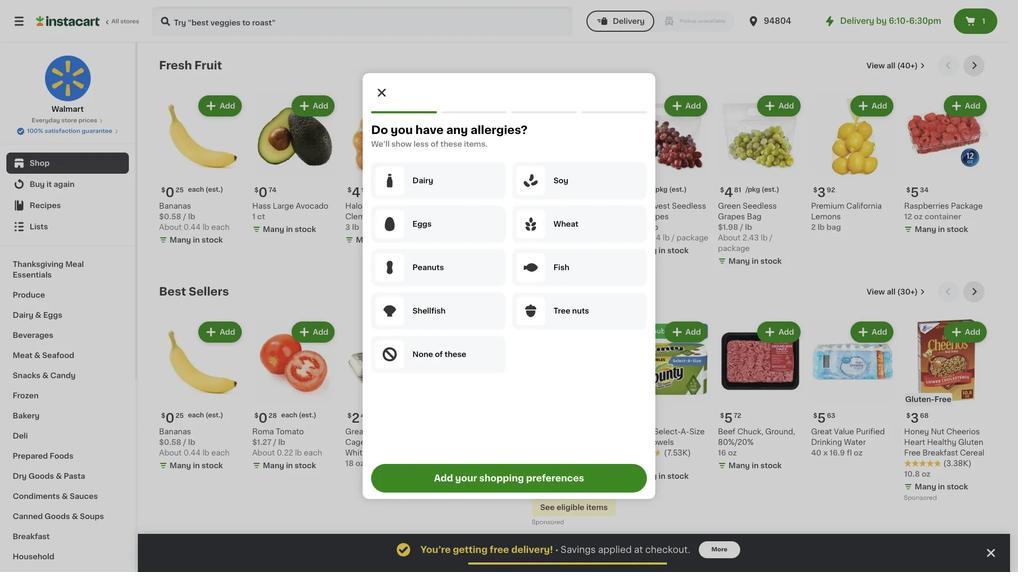 Task type: vqa. For each thing, say whether or not it's contained in the screenshot.
"Fresh" to the bottom
no



Task type: locate. For each thing, give the bounding box(es) containing it.
$2.18
[[625, 224, 645, 231]]

many inside 12 ct many in stock
[[636, 473, 657, 481]]

guarantee
[[82, 128, 112, 134]]

2 horizontal spatial 3
[[911, 413, 919, 425]]

1 0.44 from the top
[[184, 224, 201, 231]]

package right 2.4
[[677, 234, 709, 242]]

1 vertical spatial free
[[367, 439, 384, 447]]

eggs inside 'link'
[[43, 312, 62, 319]]

0 vertical spatial x
[[824, 450, 828, 457]]

great up drinking
[[812, 429, 832, 436]]

value left "grade"
[[368, 429, 389, 436]]

/pkg for 4
[[746, 187, 761, 193]]

0.44 for 2
[[184, 450, 201, 457]]

8 x 1.48 oz
[[532, 473, 571, 481]]

bananas down $ 0 25 each (est.) at the left of page
[[159, 202, 191, 210]]

/ right 2.43
[[770, 234, 773, 242]]

select-
[[654, 429, 681, 436]]

many down $ 0 25 each (est.) at the left of page
[[170, 236, 191, 244]]

0 vertical spatial of
[[431, 141, 439, 148]]

main content
[[138, 42, 1011, 573]]

dairy
[[413, 177, 433, 185], [13, 312, 33, 319]]

1 vertical spatial sponsored badge image
[[905, 496, 937, 502]]

0 vertical spatial these
[[441, 141, 462, 148]]

0 vertical spatial large
[[273, 202, 294, 210]]

1 seedless from the left
[[743, 202, 777, 210]]

oz right fl
[[854, 450, 863, 457]]

1 horizontal spatial /pkg
[[746, 187, 761, 193]]

$ for $ 4 81
[[720, 187, 725, 193]]

breakfast down healthy
[[923, 450, 959, 457]]

& left sauces
[[62, 493, 68, 501]]

0 horizontal spatial large
[[273, 202, 294, 210]]

oz inside beef chuck, ground, 80%/20% 16 oz
[[728, 450, 737, 457]]

1 horizontal spatial eggs
[[369, 450, 388, 457]]

2 each (est.) from the left
[[281, 413, 317, 419]]

many down 2.43
[[729, 258, 750, 265]]

2 /pkg from the left
[[653, 187, 668, 193]]

free down heart
[[905, 450, 921, 457]]

1 vertical spatial breakfast
[[13, 534, 50, 541]]

(est.) right $ 0 25
[[206, 413, 223, 419]]

0 horizontal spatial seedless
[[672, 202, 707, 210]]

free right cage
[[367, 439, 384, 447]]

/pkg for 23
[[653, 187, 668, 193]]

2 25 from the top
[[176, 413, 184, 420]]

1 grapes from the left
[[718, 213, 745, 221]]

100% satisfaction guarantee button
[[16, 125, 119, 136]]

2 bananas from the top
[[159, 429, 191, 436]]

1 great from the left
[[346, 429, 367, 436]]

2 great from the left
[[812, 429, 832, 436]]

12 ct many in stock
[[625, 461, 689, 481]]

& inside 'link'
[[35, 312, 41, 319]]

1 horizontal spatial package
[[718, 245, 750, 252]]

meal
[[65, 261, 84, 268]]

81
[[735, 187, 742, 193]]

0 vertical spatial 42
[[552, 202, 562, 210]]

1 each (est.) from the left
[[188, 413, 223, 419]]

seedless inside green seedless grapes bag $1.98 / lb about 2.43 lb / package
[[743, 202, 777, 210]]

0 vertical spatial 2
[[445, 187, 453, 199]]

2 vertical spatial free
[[905, 450, 921, 457]]

each inside roma tomato $1.27 / lb about 0.22 lb each
[[304, 450, 322, 457]]

1 vertical spatial 12
[[625, 461, 633, 468]]

0 horizontal spatial sponsored badge image
[[439, 475, 471, 481]]

2 horizontal spatial sponsored badge image
[[905, 496, 937, 502]]

all left '(40+)'
[[887, 62, 896, 69]]

many down "preferences"
[[543, 486, 564, 494]]

size
[[690, 429, 705, 436]]

0 vertical spatial $0.58
[[159, 213, 181, 221]]

0 vertical spatial 0.44
[[184, 224, 201, 231]]

all stores
[[111, 19, 139, 24]]

many down $ 0 25
[[170, 463, 191, 470]]

breakfast
[[923, 450, 959, 457], [13, 534, 50, 541]]

2 $0.58 from the top
[[159, 439, 181, 447]]

2 vertical spatial 2
[[352, 413, 360, 425]]

$ inside $ 4 81
[[720, 187, 725, 193]]

stock inside 12 ct many in stock
[[668, 473, 689, 481]]

0 vertical spatial package
[[677, 234, 709, 242]]

2 all from the top
[[887, 288, 896, 296]]

shop
[[30, 160, 50, 167]]

0 horizontal spatial 12
[[625, 461, 633, 468]]

fresh
[[159, 60, 192, 71]]

2 /pkg (est.) from the left
[[653, 187, 687, 193]]

4 left "81"
[[725, 187, 733, 199]]

3 inside halos california clementines 3 lb
[[346, 224, 350, 231]]

$0.25 each (estimated) element
[[159, 182, 244, 201], [159, 409, 244, 427]]

1 horizontal spatial 42
[[552, 202, 562, 210]]

1 /pkg from the left
[[746, 187, 761, 193]]

/pkg right 23
[[653, 187, 668, 193]]

value up water
[[834, 429, 855, 436]]

2 vertical spatial 3
[[911, 413, 919, 425]]

/pkg inside the $5.23 per package (estimated) element
[[653, 187, 668, 193]]

2 bananas $0.58 / lb about 0.44 lb each from the top
[[159, 429, 230, 457]]

0 horizontal spatial free
[[367, 439, 384, 447]]

main content containing 0
[[138, 42, 1011, 573]]

0 vertical spatial 12
[[905, 213, 913, 221]]

0 horizontal spatial each (est.)
[[188, 413, 223, 419]]

1 vertical spatial package
[[718, 245, 750, 252]]

0 vertical spatial bananas $0.58 / lb about 0.44 lb each
[[159, 202, 230, 231]]

grapes down harvest
[[642, 213, 669, 221]]

0 vertical spatial view
[[867, 62, 885, 69]]

dairy down produce
[[13, 312, 33, 319]]

2 up cage
[[352, 413, 360, 425]]

/pkg (est.) for 23
[[653, 187, 687, 193]]

grapes down green
[[718, 213, 745, 221]]

dairy down less
[[413, 177, 433, 185]]

1 vertical spatial goods
[[45, 514, 70, 521]]

& left candy
[[42, 372, 48, 380]]

2 vertical spatial eggs
[[369, 450, 388, 457]]

each (est.) for $ 0 28
[[281, 413, 317, 419]]

3 for $ 3 92
[[818, 187, 826, 199]]

0 horizontal spatial x
[[539, 473, 543, 481]]

3 left 68
[[911, 413, 919, 425]]

california inside halos california clementines 3 lb
[[369, 202, 404, 210]]

free up 'nut'
[[935, 396, 952, 404]]

& left pasta
[[56, 473, 62, 481]]

5 for $ 5 72
[[725, 413, 733, 425]]

1 value from the left
[[368, 429, 389, 436]]

great inside 'great value purified drinking water 40 x 16.9 fl oz'
[[812, 429, 832, 436]]

/ down $ 0 25
[[183, 439, 186, 447]]

about down $2.18
[[625, 234, 648, 242]]

0 vertical spatial goods
[[28, 473, 54, 481]]

1 horizontal spatial great
[[812, 429, 832, 436]]

(est.) up harvest
[[670, 187, 687, 193]]

2 4 from the left
[[352, 187, 361, 199]]

1 horizontal spatial 12
[[905, 213, 913, 221]]

0 vertical spatial dairy
[[413, 177, 433, 185]]

$0.25 each (estimated) element for 2
[[159, 409, 244, 427]]

1 $0.58 from the top
[[159, 213, 181, 221]]

/pkg (est.) for 4
[[746, 187, 780, 193]]

1 inside hass large avocado 1 ct
[[252, 213, 256, 221]]

buy it again link
[[6, 174, 129, 195]]

eggs right white
[[369, 450, 388, 457]]

28
[[269, 413, 277, 420]]

about down $1.27
[[252, 450, 275, 457]]

all left (30+) at bottom right
[[887, 288, 896, 296]]

0 horizontal spatial grapes
[[642, 213, 669, 221]]

eggs
[[413, 221, 432, 228], [43, 312, 62, 319], [369, 450, 388, 457]]

great value grade aa cage free large white eggs 18 oz
[[346, 429, 425, 468]]

(30+)
[[898, 288, 918, 296]]

savings
[[561, 546, 596, 555]]

1 /pkg (est.) from the left
[[746, 187, 780, 193]]

72
[[734, 413, 742, 420]]

meat
[[13, 352, 32, 360]]

1 horizontal spatial ct
[[635, 461, 643, 468]]

$ for $ 0 28
[[254, 413, 259, 420]]

delivery inside delivery button
[[613, 18, 645, 25]]

package down 2.43
[[718, 245, 750, 252]]

paper
[[625, 439, 647, 447]]

california up clementines
[[369, 202, 404, 210]]

0 vertical spatial item carousel region
[[159, 55, 989, 273]]

0 horizontal spatial value
[[368, 429, 389, 436]]

1 horizontal spatial 1
[[532, 213, 535, 221]]

oz right 18
[[356, 461, 365, 468]]

thanksgiving meal essentials link
[[6, 255, 129, 285]]

dairy inside add your shopping preferences 'element'
[[413, 177, 433, 185]]

0.22
[[277, 450, 293, 457]]

1 vertical spatial x
[[539, 473, 543, 481]]

10.8 oz
[[905, 471, 931, 479]]

25 inside $ 0 25 each (est.)
[[176, 187, 184, 193]]

4 left 97
[[352, 187, 361, 199]]

view for 5
[[867, 62, 885, 69]]

thanksgiving meal essentials
[[13, 261, 84, 279]]

1 horizontal spatial sponsored badge image
[[532, 520, 564, 526]]

great for 5
[[812, 429, 832, 436]]

2 view from the top
[[867, 288, 885, 296]]

0.44 down $ 0 25
[[184, 450, 201, 457]]

each (est.) right $ 0 25
[[188, 413, 223, 419]]

thanksgiving
[[13, 261, 64, 268]]

ct
[[257, 213, 265, 221], [635, 461, 643, 468]]

2 grapes from the left
[[642, 213, 669, 221]]

dairy inside 'link'
[[13, 312, 33, 319]]

1 view from the top
[[867, 62, 885, 69]]

5 left 23
[[631, 187, 640, 199]]

1 vertical spatial view
[[867, 288, 885, 296]]

$0.58
[[159, 213, 181, 221], [159, 439, 181, 447]]

0.44
[[184, 224, 201, 231], [184, 450, 201, 457]]

0 horizontal spatial 4
[[352, 187, 361, 199]]

$0.58 down $ 0 25 each (est.) at the left of page
[[159, 213, 181, 221]]

/ right $1.27
[[273, 439, 277, 447]]

1 vertical spatial all
[[887, 288, 896, 296]]

(est.) inside $0.28 each (estimated) element
[[299, 413, 317, 419]]

gluten-free
[[906, 396, 952, 404]]

view left (30+) at bottom right
[[867, 288, 885, 296]]

ct down paper
[[635, 461, 643, 468]]

0 horizontal spatial 1
[[252, 213, 256, 221]]

1 horizontal spatial large
[[386, 439, 407, 447]]

$ for $ 0 25
[[161, 413, 165, 420]]

bakery link
[[6, 406, 129, 427]]

1 horizontal spatial seedless
[[743, 202, 777, 210]]

sponsored badge image
[[439, 475, 471, 481], [905, 496, 937, 502], [532, 520, 564, 526]]

$1.98
[[718, 224, 739, 231]]

2
[[445, 187, 453, 199], [812, 224, 816, 231], [352, 413, 360, 425]]

california right premium at top right
[[847, 202, 882, 210]]

2 seedless from the left
[[672, 202, 707, 210]]

1 horizontal spatial 2
[[445, 187, 453, 199]]

great up cage
[[346, 429, 367, 436]]

$ inside the $ 5 63
[[814, 413, 818, 420]]

goods down condiments & sauces
[[45, 514, 70, 521]]

0 vertical spatial $0.25 each (estimated) element
[[159, 182, 244, 201]]

1 vertical spatial dairy
[[13, 312, 33, 319]]

$ inside the $ 0 33
[[534, 187, 538, 193]]

1 vertical spatial $0.58
[[159, 439, 181, 447]]

$ inside $ 3 68
[[907, 413, 911, 420]]

towels
[[649, 439, 674, 447]]

2 item carousel region from the top
[[159, 282, 989, 533]]

of right none
[[435, 351, 443, 359]]

item carousel region
[[159, 55, 989, 273], [159, 282, 989, 533]]

1 california from the left
[[369, 202, 404, 210]]

12 inside 12 ct many in stock
[[625, 461, 633, 468]]

1 vertical spatial bananas $0.58 / lb about 0.44 lb each
[[159, 429, 230, 457]]

5 left 34
[[911, 187, 919, 199]]

these inside do you have any allergies? we'll show less of these items.
[[441, 141, 462, 148]]

2 $0.25 each (estimated) element from the top
[[159, 409, 244, 427]]

1 horizontal spatial each (est.)
[[281, 413, 317, 419]]

0 vertical spatial bananas
[[159, 202, 191, 210]]

2 horizontal spatial eggs
[[413, 221, 432, 228]]

None search field
[[152, 6, 573, 36]]

view all (30+) button
[[863, 282, 930, 303]]

25 for $ 0 25 each (est.)
[[176, 187, 184, 193]]

items.
[[464, 141, 488, 148]]

many up your
[[449, 463, 471, 470]]

$ inside $ 0 25
[[161, 413, 165, 420]]

0 horizontal spatial 42
[[361, 413, 369, 420]]

(est.) up 'tomato'
[[299, 413, 317, 419]]

each (est.)
[[188, 413, 223, 419], [281, 413, 317, 419]]

fruit
[[195, 60, 222, 71]]

delivery for delivery
[[613, 18, 645, 25]]

& right meat
[[34, 352, 40, 360]]

4 for $ 4 81
[[725, 187, 733, 199]]

$ inside '$ 5 34'
[[907, 187, 911, 193]]

$ 3 68
[[907, 413, 929, 425]]

0 vertical spatial breakfast
[[923, 450, 959, 457]]

none
[[413, 351, 433, 359]]

4 for $ 4 97
[[352, 187, 361, 199]]

12 down raspberries
[[905, 213, 913, 221]]

2 california from the left
[[847, 202, 882, 210]]

6:10-
[[889, 17, 910, 25]]

/pkg inside $4.81 per package (estimated) element
[[746, 187, 761, 193]]

seedless up bag
[[743, 202, 777, 210]]

free inside great value grade aa cage free large white eggs 18 oz
[[367, 439, 384, 447]]

0 horizontal spatial eggs
[[43, 312, 62, 319]]

0 horizontal spatial california
[[369, 202, 404, 210]]

5 left 72
[[725, 413, 733, 425]]

3 left 92
[[818, 187, 826, 199]]

walmart logo image
[[44, 55, 91, 102]]

bananas $0.58 / lb about 0.44 lb each for 4
[[159, 202, 230, 231]]

1 horizontal spatial value
[[834, 429, 855, 436]]

4
[[725, 187, 733, 199], [352, 187, 361, 199]]

1 horizontal spatial delivery
[[841, 17, 875, 25]]

x right 40
[[824, 450, 828, 457]]

42 inside lime 42 1 each
[[552, 202, 562, 210]]

0 vertical spatial 3
[[818, 187, 826, 199]]

california inside premium california lemons 2 lb bag
[[847, 202, 882, 210]]

goods for canned
[[45, 514, 70, 521]]

each (est.) inside $0.28 each (estimated) element
[[281, 413, 317, 419]]

1 horizontal spatial 4
[[725, 187, 733, 199]]

(105)
[[571, 463, 590, 470]]

0 horizontal spatial /pkg (est.)
[[653, 187, 687, 193]]

value inside great value grade aa cage free large white eggs 18 oz
[[368, 429, 389, 436]]

42 right lime
[[552, 202, 562, 210]]

& for condiments
[[62, 493, 68, 501]]

many down container at the right top of the page
[[915, 226, 937, 233]]

1 item carousel region from the top
[[159, 55, 989, 273]]

1 horizontal spatial x
[[824, 450, 828, 457]]

in inside button
[[473, 463, 479, 470]]

recipes
[[30, 202, 61, 210]]

delivery inside delivery by 6:10-6:30pm link
[[841, 17, 875, 25]]

97
[[362, 187, 370, 193]]

about inside roma tomato $1.27 / lb about 0.22 lb each
[[252, 450, 275, 457]]

1 25 from the top
[[176, 187, 184, 193]]

ct inside hass large avocado 1 ct
[[257, 213, 265, 221]]

$ 0 25
[[161, 413, 184, 425]]

$ 4 97
[[348, 187, 370, 199]]

large inside great value grade aa cage free large white eggs 18 oz
[[386, 439, 407, 447]]

0 for $ 0 28
[[259, 413, 268, 425]]

bananas $0.58 / lb about 0.44 lb each down $ 0 25
[[159, 429, 230, 457]]

1 all from the top
[[887, 62, 896, 69]]

satisfaction
[[45, 128, 80, 134]]

bananas for 2
[[159, 429, 191, 436]]

beef chuck, ground, 80%/20% 16 oz
[[718, 429, 796, 457]]

/pkg right "81"
[[746, 187, 761, 193]]

1 vertical spatial large
[[386, 439, 407, 447]]

value for 2
[[368, 429, 389, 436]]

lists link
[[6, 216, 129, 238]]

(est.) for $ 0 28
[[299, 413, 317, 419]]

/ right $1.98 at right
[[740, 224, 744, 231]]

you're getting free delivery!
[[421, 546, 553, 555]]

$ inside $ 3 92
[[814, 187, 818, 193]]

0 horizontal spatial delivery
[[613, 18, 645, 25]]

product group
[[159, 93, 244, 248], [252, 93, 337, 237], [346, 93, 430, 248], [439, 93, 523, 222], [532, 93, 617, 237], [625, 93, 710, 258], [718, 93, 803, 269], [812, 93, 896, 233], [905, 93, 989, 237], [159, 320, 244, 474], [252, 320, 337, 474], [346, 320, 430, 470], [439, 320, 523, 483], [532, 320, 617, 529], [625, 320, 710, 485], [718, 320, 803, 474], [812, 320, 896, 459], [905, 320, 989, 505]]

0 horizontal spatial package
[[677, 234, 709, 242]]

dry goods & pasta link
[[6, 467, 129, 487]]

see
[[540, 505, 555, 512]]

1 bananas $0.58 / lb about 0.44 lb each from the top
[[159, 202, 230, 231]]

1 vertical spatial 0.44
[[184, 450, 201, 457]]

2 horizontal spatial free
[[935, 396, 952, 404]]

1 horizontal spatial grapes
[[718, 213, 745, 221]]

fresh fruit
[[159, 60, 222, 71]]

1 vertical spatial item carousel region
[[159, 282, 989, 533]]

many in stock inside button
[[449, 463, 503, 470]]

0 vertical spatial 25
[[176, 187, 184, 193]]

bananas down $ 0 25
[[159, 429, 191, 436]]

beverages
[[13, 332, 53, 340]]

x inside 'great value purified drinking water 40 x 16.9 fl oz'
[[824, 450, 828, 457]]

each (est.) for $ 0 25
[[188, 413, 223, 419]]

$ inside $ 5 72
[[720, 413, 725, 420]]

/pkg (est.) up harvest
[[653, 187, 687, 193]]

1 bananas from the top
[[159, 202, 191, 210]]

about down $1.98 at right
[[718, 234, 741, 242]]

you're
[[421, 546, 451, 555]]

view left '(40+)'
[[867, 62, 885, 69]]

0.44 down $ 0 25 each (est.) at the left of page
[[184, 224, 201, 231]]

1 horizontal spatial /pkg (est.)
[[746, 187, 780, 193]]

1 vertical spatial 42
[[361, 413, 369, 420]]

condiments & sauces
[[13, 493, 98, 501]]

ct down "hass"
[[257, 213, 265, 221]]

2 down lemons
[[812, 224, 816, 231]]

sponsored badge image down '10.8 oz'
[[905, 496, 937, 502]]

eggs up peanuts
[[413, 221, 432, 228]]

0 horizontal spatial great
[[346, 429, 367, 436]]

1 vertical spatial bananas
[[159, 429, 191, 436]]

$ inside $ 2 42
[[348, 413, 352, 420]]

3 down halos
[[346, 224, 350, 231]]

lb
[[188, 213, 195, 221], [203, 224, 210, 231], [745, 224, 753, 231], [352, 224, 359, 231], [652, 224, 659, 231], [818, 224, 825, 231], [761, 234, 768, 242], [663, 234, 670, 242], [188, 439, 195, 447], [278, 439, 285, 447], [203, 450, 210, 457], [295, 450, 302, 457]]

1 4 from the left
[[725, 187, 733, 199]]

dairy for dairy
[[413, 177, 433, 185]]

all for 5
[[887, 62, 896, 69]]

94804 button
[[747, 6, 811, 36]]

$ inside $ 0 25 each (est.)
[[161, 187, 165, 193]]

bag
[[827, 224, 842, 231]]

100%
[[27, 128, 43, 134]]

great inside great value grade aa cage free large white eggs 18 oz
[[346, 429, 367, 436]]

2 horizontal spatial 2
[[812, 224, 816, 231]]

value inside 'great value purified drinking water 40 x 16.9 fl oz'
[[834, 429, 855, 436]]

$ inside $ 4 97
[[348, 187, 352, 193]]

bananas for 4
[[159, 202, 191, 210]]

2 value from the left
[[834, 429, 855, 436]]

(est.) inside $4.81 per package (estimated) element
[[762, 187, 780, 193]]

42 up cage
[[361, 413, 369, 420]]

$ inside $ 0 28
[[254, 413, 259, 420]]

view all (30+)
[[867, 288, 918, 296]]

0 vertical spatial eggs
[[413, 221, 432, 228]]

5 left 63 at the bottom right of the page
[[818, 413, 826, 425]]

2 0.44 from the top
[[184, 450, 201, 457]]

lb inside premium california lemons 2 lb bag
[[818, 224, 825, 231]]

(est.) left the $ 0 74
[[206, 187, 223, 193]]

checkout.
[[646, 546, 691, 555]]

each (est.) up 'tomato'
[[281, 413, 317, 419]]

of right less
[[431, 141, 439, 148]]

0 vertical spatial all
[[887, 62, 896, 69]]

1 horizontal spatial breakfast
[[923, 450, 959, 457]]

/pkg (est.) inside the $5.23 per package (estimated) element
[[653, 187, 687, 193]]

/ inside roma tomato $1.27 / lb about 0.22 lb each
[[273, 439, 277, 447]]

seedless down the $5.23 per package (estimated) element
[[672, 202, 707, 210]]

25 inside $ 0 25
[[176, 413, 184, 420]]

$0.58 down $ 0 25
[[159, 439, 181, 447]]

0 vertical spatial sponsored badge image
[[439, 475, 471, 481]]

$0.58 for 4
[[159, 213, 181, 221]]

view all (40+)
[[867, 62, 918, 69]]

1 $0.25 each (estimated) element from the top
[[159, 182, 244, 201]]

$ inside the $ 0 74
[[254, 187, 259, 193]]

$ for $ 0 74
[[254, 187, 259, 193]]

& left soups
[[72, 514, 78, 521]]

each (est.) inside $0.25 each (estimated) element
[[188, 413, 223, 419]]

0 horizontal spatial 3
[[346, 224, 350, 231]]

breakfast inside the honey nut cheerios heart healthy gluten free breakfast cereal
[[923, 450, 959, 457]]

/pkg (est.) inside $4.81 per package (estimated) element
[[746, 187, 780, 193]]

1 vertical spatial eggs
[[43, 312, 62, 319]]

lists
[[30, 223, 48, 231]]

beverages link
[[6, 326, 129, 346]]

everyday
[[32, 118, 60, 124]]

& up 'beverages'
[[35, 312, 41, 319]]

soups
[[80, 514, 104, 521]]

5
[[631, 187, 640, 199], [911, 187, 919, 199], [725, 413, 733, 425], [818, 413, 826, 425]]

sponsored badge image down the see
[[532, 520, 564, 526]]

many in stock
[[263, 226, 316, 233], [543, 226, 596, 233], [915, 226, 969, 233], [170, 236, 223, 244], [356, 236, 409, 244], [636, 247, 689, 254], [729, 258, 782, 265], [170, 463, 223, 470], [449, 463, 503, 470], [729, 463, 782, 470], [263, 463, 316, 470], [915, 484, 969, 491], [543, 486, 596, 494]]

large inside hass large avocado 1 ct
[[273, 202, 294, 210]]

goods down prepared foods
[[28, 473, 54, 481]]

(est.) right "81"
[[762, 187, 780, 193]]

2 up strawberries
[[445, 187, 453, 199]]

each
[[188, 187, 204, 193], [537, 213, 556, 221], [211, 224, 230, 231], [188, 413, 204, 419], [281, 413, 297, 419], [211, 450, 230, 457], [304, 450, 322, 457]]

0 horizontal spatial 2
[[352, 413, 360, 425]]

1 vertical spatial 2
[[812, 224, 816, 231]]

about inside sun harvest seedless red grapes $2.18 / lb about 2.4 lb / package
[[625, 234, 648, 242]]

1 horizontal spatial dairy
[[413, 177, 433, 185]]

/pkg (est.) right "81"
[[746, 187, 780, 193]]

sun
[[625, 202, 639, 210]]

1 vertical spatial 3
[[346, 224, 350, 231]]

1 vertical spatial $0.25 each (estimated) element
[[159, 409, 244, 427]]

$0.58 for 2
[[159, 439, 181, 447]]

1 vertical spatial 25
[[176, 413, 184, 420]]

sponsored badge image left the 'shopping'
[[439, 475, 471, 481]]

tree nuts
[[554, 308, 589, 315]]

goods inside "link"
[[28, 473, 54, 481]]

/ down $ 0 25 each (est.) at the left of page
[[183, 213, 186, 221]]

2 strawberries
[[439, 187, 486, 210]]

breakfast up household
[[13, 534, 50, 541]]



Task type: describe. For each thing, give the bounding box(es) containing it.
(est.) inside $ 0 25 each (est.)
[[206, 187, 223, 193]]

42 inside $ 2 42
[[361, 413, 369, 420]]

0 for $ 0 25
[[165, 413, 175, 425]]

many down 2.4
[[636, 247, 657, 254]]

all for 3
[[887, 288, 896, 296]]

$ for $ 4 97
[[348, 187, 352, 193]]

$ for $ 0 33
[[534, 187, 538, 193]]

delivery button
[[587, 11, 655, 32]]

less
[[414, 141, 429, 148]]

$ for $ 3 68
[[907, 413, 911, 420]]

everyday store prices link
[[32, 117, 104, 125]]

seedless inside sun harvest seedless red grapes $2.18 / lb about 2.4 lb / package
[[672, 202, 707, 210]]

$ for $ 2 42
[[348, 413, 352, 420]]

bananas $0.58 / lb about 0.44 lb each for 2
[[159, 429, 230, 457]]

92
[[827, 187, 836, 193]]

$4.81 per package (estimated) element
[[718, 182, 803, 201]]

$ 5 63
[[814, 413, 836, 425]]

eggs inside great value grade aa cage free large white eggs 18 oz
[[369, 450, 388, 457]]

1 vertical spatial these
[[445, 351, 467, 359]]

sponsored badge image for honey nut cheerios heart healthy gluten free breakfast cereal
[[905, 496, 937, 502]]

deli link
[[6, 427, 129, 447]]

$ for $ 3 92
[[814, 187, 818, 193]]

delivery for delivery by 6:10-6:30pm
[[841, 17, 875, 25]]

1 button
[[954, 8, 998, 34]]

delivery!
[[511, 546, 553, 555]]

walmart
[[52, 106, 84, 113]]

see eligible items
[[540, 505, 608, 512]]

ct inside 12 ct many in stock
[[635, 461, 643, 468]]

raspberries package 12 oz container
[[905, 202, 983, 221]]

view for 3
[[867, 288, 885, 296]]

california for halos california clementines 3 lb
[[369, 202, 404, 210]]

& inside "link"
[[56, 473, 62, 481]]

container
[[925, 213, 962, 221]]

in inside 12 ct many in stock
[[659, 473, 666, 481]]

each inside lime 42 1 each
[[537, 213, 556, 221]]

getting
[[453, 546, 488, 555]]

0.44 for 4
[[184, 224, 201, 231]]

lime 42 1 each
[[532, 202, 562, 221]]

free inside the honey nut cheerios heart healthy gluten free breakfast cereal
[[905, 450, 921, 457]]

everyday store prices
[[32, 118, 97, 124]]

1.48
[[545, 473, 561, 481]]

cage
[[346, 439, 365, 447]]

stock inside button
[[481, 463, 503, 470]]

by
[[877, 17, 887, 25]]

& for snacks
[[42, 372, 48, 380]]

dry
[[13, 473, 27, 481]]

green seedless grapes bag $1.98 / lb about 2.43 lb / package
[[718, 202, 777, 252]]

value for 5
[[834, 429, 855, 436]]

allergies?
[[471, 125, 528, 136]]

about down $ 0 25 each (est.) at the left of page
[[159, 224, 182, 231]]

many down clementines
[[356, 236, 378, 244]]

$ for $ 5 63
[[814, 413, 818, 420]]

drinking
[[812, 439, 843, 447]]

package inside green seedless grapes bag $1.98 / lb about 2.43 lb / package
[[718, 245, 750, 252]]

sun harvest seedless red grapes $2.18 / lb about 2.4 lb / package
[[625, 202, 709, 242]]

a-
[[681, 429, 690, 436]]

25 for $ 0 25
[[176, 413, 184, 420]]

0 for $ 0 25 each (est.)
[[165, 187, 175, 199]]

grapes inside sun harvest seedless red grapes $2.18 / lb about 2.4 lb / package
[[642, 213, 669, 221]]

add inside button
[[434, 475, 453, 483]]

$0.28 each (estimated) element
[[252, 409, 337, 427]]

5 inside the $5.23 per package (estimated) element
[[631, 187, 640, 199]]

canned goods & soups link
[[6, 507, 129, 527]]

any
[[447, 125, 468, 136]]

your
[[455, 475, 477, 483]]

more
[[712, 548, 728, 553]]

meat & seafood link
[[6, 346, 129, 366]]

many inside button
[[449, 463, 471, 470]]

2 vertical spatial sponsored badge image
[[532, 520, 564, 526]]

ground,
[[766, 429, 796, 436]]

service type group
[[587, 11, 735, 32]]

white
[[346, 450, 367, 457]]

recipes link
[[6, 195, 129, 216]]

100% satisfaction guarantee
[[27, 128, 112, 134]]

goods for dry
[[28, 473, 54, 481]]

many down hass large avocado 1 ct
[[263, 226, 284, 233]]

dairy for dairy & eggs
[[13, 312, 33, 319]]

0 horizontal spatial breakfast
[[13, 534, 50, 541]]

produce link
[[6, 285, 129, 306]]

delivery by 6:10-6:30pm link
[[824, 15, 942, 28]]

many down the 0.22
[[263, 463, 284, 470]]

5 for $ 5 34
[[911, 187, 919, 199]]

40
[[812, 450, 822, 457]]

bounty
[[625, 429, 652, 436]]

16
[[718, 450, 727, 457]]

0 for $ 0 33
[[538, 187, 547, 199]]

clementines
[[346, 213, 393, 221]]

33
[[548, 187, 557, 193]]

prices
[[78, 118, 97, 124]]

dry goods & pasta
[[13, 473, 85, 481]]

lime
[[532, 202, 550, 210]]

fish
[[554, 264, 570, 272]]

roma
[[252, 429, 274, 436]]

oz right 1.48
[[562, 473, 571, 481]]

premium
[[812, 202, 845, 210]]

/ right 2.4
[[672, 234, 675, 242]]

0 vertical spatial free
[[935, 396, 952, 404]]

bag
[[747, 213, 762, 221]]

$ 0 25 each (est.)
[[161, 187, 223, 199]]

buy
[[30, 181, 45, 188]]

oz inside raspberries package 12 oz container
[[914, 213, 923, 221]]

23
[[641, 187, 649, 193]]

grapes inside green seedless grapes bag $1.98 / lb about 2.43 lb / package
[[718, 213, 745, 221]]

$ 0 74
[[254, 187, 277, 199]]

about down $ 0 25
[[159, 450, 182, 457]]

(est.) for $ 4 81
[[762, 187, 780, 193]]

cheerios
[[947, 429, 980, 436]]

lb inside halos california clementines 3 lb
[[352, 224, 359, 231]]

instacart logo image
[[36, 15, 100, 28]]

shop link
[[6, 153, 129, 174]]

1 inside button
[[983, 18, 986, 25]]

great for 2
[[346, 429, 367, 436]]

package inside sun harvest seedless red grapes $2.18 / lb about 2.4 lb / package
[[677, 234, 709, 242]]

oz inside 'great value purified drinking water 40 x 16.9 fl oz'
[[854, 450, 863, 457]]

$ for $ 0 25 each (est.)
[[161, 187, 165, 193]]

premium california lemons 2 lb bag
[[812, 202, 882, 231]]

treatment tracker modal dialog
[[138, 535, 1011, 573]]

94804
[[764, 17, 792, 25]]

(est.) inside the $5.23 per package (estimated) element
[[670, 187, 687, 193]]

many in stock button
[[439, 320, 523, 474]]

prepared foods
[[13, 453, 73, 460]]

eligible
[[557, 505, 585, 512]]

$ 2 42
[[348, 413, 369, 425]]

(7.53k)
[[664, 450, 691, 457]]

buy it again
[[30, 181, 75, 188]]

$1.27
[[252, 439, 272, 447]]

condiments & sauces link
[[6, 487, 129, 507]]

many down lime 42 1 each
[[543, 226, 564, 233]]

of inside do you have any allergies? we'll show less of these items.
[[431, 141, 439, 148]]

16.9
[[830, 450, 845, 457]]

chuck,
[[738, 429, 764, 436]]

$0.25 each (estimated) element for 4
[[159, 182, 244, 201]]

beef
[[718, 429, 736, 436]]

oz inside great value grade aa cage free large white eggs 18 oz
[[356, 461, 365, 468]]

you
[[391, 125, 413, 136]]

& for dairy
[[35, 312, 41, 319]]

healthy
[[928, 439, 957, 447]]

bounty select-a-size paper towels
[[625, 429, 705, 447]]

many down '10.8 oz'
[[915, 484, 937, 491]]

5 for $ 5 63
[[818, 413, 826, 425]]

68
[[920, 413, 929, 420]]

2 inside premium california lemons 2 lb bag
[[812, 224, 816, 231]]

items
[[587, 505, 608, 512]]

1 vertical spatial of
[[435, 351, 443, 359]]

& for meat
[[34, 352, 40, 360]]

many down 80%/20%
[[729, 463, 750, 470]]

2 inside the 2 strawberries
[[445, 187, 453, 199]]

(est.) for $ 0 25
[[206, 413, 223, 419]]

grade
[[391, 429, 413, 436]]

great value purified drinking water 40 x 16.9 fl oz
[[812, 429, 885, 457]]

produce
[[13, 292, 45, 299]]

0 for $ 0 74
[[259, 187, 268, 199]]

heart
[[905, 439, 926, 447]]

$5.23 per package (estimated) element
[[625, 182, 710, 201]]

add your shopping preferences element
[[363, 73, 656, 500]]

we'll
[[371, 141, 390, 148]]

$ for $ 5 72
[[720, 413, 725, 420]]

3 for $ 3 68
[[911, 413, 919, 425]]

1 inside lime 42 1 each
[[532, 213, 535, 221]]

sponsored badge image for many in stock
[[439, 475, 471, 481]]

california for premium california lemons 2 lb bag
[[847, 202, 882, 210]]

dairy & eggs link
[[6, 306, 129, 326]]

show
[[392, 141, 412, 148]]

$ 3 92
[[814, 187, 836, 199]]

/ up 2.4
[[647, 224, 650, 231]]

$ for $ 5 34
[[907, 187, 911, 193]]

candy
[[50, 372, 76, 380]]

eggs inside add your shopping preferences 'element'
[[413, 221, 432, 228]]

2.4
[[650, 234, 661, 242]]

store
[[61, 118, 77, 124]]

oz right 10.8
[[922, 471, 931, 479]]

again
[[54, 181, 75, 188]]

hass large avocado 1 ct
[[252, 202, 329, 221]]

each inside $ 0 25 each (est.)
[[188, 187, 204, 193]]

gluten
[[959, 439, 984, 447]]

about inside green seedless grapes bag $1.98 / lb about 2.43 lb / package
[[718, 234, 741, 242]]

12 inside raspberries package 12 oz container
[[905, 213, 913, 221]]

sellers
[[189, 286, 229, 297]]



